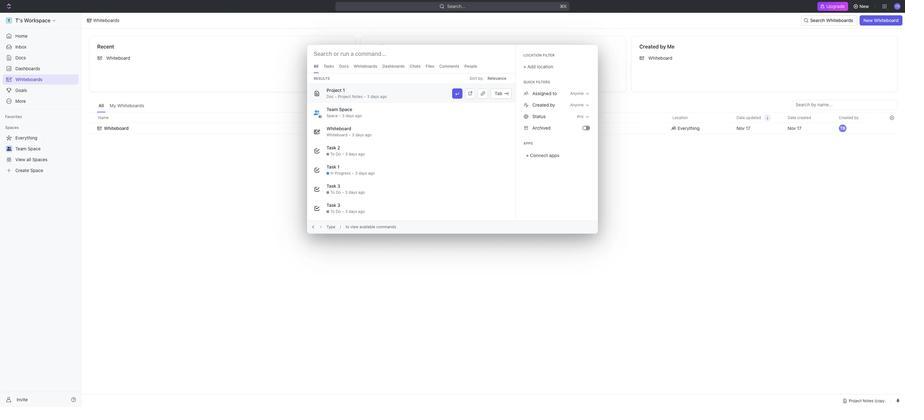 Task type: vqa. For each thing, say whether or not it's contained in the screenshot.
+ Add location +
yes



Task type: describe. For each thing, give the bounding box(es) containing it.
upgrade
[[826, 4, 845, 9]]

tb
[[840, 126, 845, 131]]

anyone for assigned to
[[570, 91, 584, 96]]

search...
[[447, 4, 465, 9]]

to down task 2
[[330, 152, 335, 157]]

my whiteboards
[[110, 103, 144, 108]]

2 nov from the left
[[788, 126, 796, 131]]

date for date updated
[[736, 115, 745, 120]]

Search by name... text field
[[796, 100, 894, 110]]

date updated button
[[733, 113, 771, 123]]

sort
[[470, 76, 477, 81]]

whiteboards up tab
[[481, 81, 504, 86]]

1 to do from the top
[[330, 152, 341, 157]]

new button
[[851, 1, 873, 12]]

whiteboards inside button
[[826, 18, 853, 23]]

available
[[360, 225, 375, 230]]

+ add location
[[523, 64, 553, 69]]

quick filters
[[523, 80, 550, 84]]

chats
[[410, 64, 421, 69]]

2 task from the top
[[327, 164, 336, 170]]

add
[[527, 64, 536, 69]]

apps
[[523, 141, 533, 146]]

user group image
[[314, 110, 320, 115]]

filter
[[543, 53, 555, 57]]

1 horizontal spatial created
[[639, 44, 659, 50]]

table containing whiteboard
[[89, 113, 897, 135]]

project notes
[[338, 94, 363, 99]]

new whiteboard button
[[860, 15, 902, 26]]

type
[[327, 225, 335, 230]]

my
[[110, 103, 116, 108]]

quick
[[523, 80, 535, 84]]

+ for + add location
[[523, 64, 526, 69]]

created inside table
[[839, 115, 853, 120]]

location
[[537, 64, 553, 69]]

cell inside table
[[886, 123, 897, 134]]

me
[[667, 44, 675, 50]]

4 task from the top
[[327, 203, 336, 208]]

tyler black, , element
[[839, 125, 846, 132]]

connect
[[530, 153, 548, 158]]

row containing whiteboard
[[89, 122, 897, 135]]

+ connect apps
[[526, 153, 559, 158]]

new whiteboard
[[863, 18, 899, 23]]

whiteboards link
[[3, 75, 79, 85]]

new for new
[[859, 4, 869, 9]]

to down in
[[330, 190, 335, 195]]

sort by:
[[470, 76, 484, 81]]

in progress
[[330, 171, 351, 176]]

1 task from the top
[[327, 145, 336, 151]]

inbox link
[[3, 42, 79, 52]]

location for location
[[673, 115, 688, 120]]

docs link
[[3, 53, 79, 63]]

home link
[[3, 31, 79, 41]]

project for project notes
[[338, 94, 351, 99]]

notes
[[352, 94, 363, 99]]

2 task 3 from the top
[[327, 203, 340, 208]]

3 to do from the top
[[330, 209, 341, 214]]

all button
[[97, 100, 105, 113]]

0 horizontal spatial created by
[[532, 102, 555, 108]]

status
[[532, 114, 546, 119]]

results
[[314, 76, 330, 81]]

location for location filter
[[523, 53, 542, 57]]

whiteboard button
[[93, 122, 665, 135]]

search whiteboards
[[810, 18, 853, 23]]

apps
[[549, 153, 559, 158]]

date for date created
[[788, 115, 796, 120]]

archived
[[532, 125, 551, 131]]

1 task 3 from the top
[[327, 184, 340, 189]]

1 17 from the left
[[746, 126, 750, 131]]

1 horizontal spatial all
[[314, 64, 318, 69]]

will
[[505, 81, 511, 86]]

to right the assigned
[[553, 91, 557, 96]]

upgrade link
[[818, 2, 848, 11]]

by inside table
[[854, 115, 859, 120]]

everything
[[678, 126, 700, 131]]

/
[[340, 225, 341, 230]]

tree inside 'sidebar' 'navigation'
[[3, 133, 79, 176]]

search whiteboards button
[[801, 15, 857, 26]]

search
[[810, 18, 825, 23]]

3 di5zx image from the top
[[523, 114, 529, 119]]

goals
[[15, 88, 27, 93]]

team
[[327, 107, 338, 112]]

progress
[[335, 171, 351, 176]]

here.
[[523, 81, 532, 86]]

home
[[15, 33, 28, 39]]

2 nov 17 from the left
[[788, 126, 802, 131]]

created
[[797, 115, 811, 120]]

1 nov from the left
[[736, 126, 745, 131]]

dashboards link
[[3, 64, 79, 74]]

3 task from the top
[[327, 184, 336, 189]]

commands
[[376, 225, 396, 230]]

my whiteboards button
[[108, 100, 146, 113]]

2
[[337, 145, 340, 151]]

0 horizontal spatial by
[[550, 102, 555, 108]]

any
[[577, 114, 584, 119]]

files
[[426, 64, 434, 69]]



Task type: locate. For each thing, give the bounding box(es) containing it.
new inside new whiteboard button
[[863, 18, 873, 23]]

whiteboard
[[874, 18, 899, 23], [106, 55, 130, 61], [648, 55, 672, 61], [104, 126, 129, 131], [327, 126, 351, 131], [327, 133, 347, 138]]

htbmo image
[[523, 126, 529, 131]]

0 horizontal spatial nov
[[736, 126, 745, 131]]

nov 17 down date created button
[[788, 126, 802, 131]]

your favorited whiteboards will show here.
[[455, 81, 532, 86]]

show
[[512, 81, 522, 86]]

space
[[339, 107, 352, 112], [327, 114, 338, 118]]

space down team
[[327, 114, 338, 118]]

location up add
[[523, 53, 542, 57]]

2 vertical spatial do
[[336, 209, 341, 214]]

⌘k
[[560, 4, 567, 9]]

row
[[89, 113, 897, 123], [89, 122, 897, 135]]

new up "new whiteboard"
[[859, 4, 869, 9]]

all inside button
[[98, 103, 104, 108]]

1 horizontal spatial 1
[[343, 88, 345, 93]]

table
[[89, 113, 897, 135]]

1 horizontal spatial nov
[[788, 126, 796, 131]]

2 di5zx image from the top
[[523, 103, 529, 108]]

1 for task 1
[[337, 164, 340, 170]]

0 vertical spatial di5zx image
[[523, 91, 529, 96]]

di5zx image for assigned
[[523, 91, 529, 96]]

3 do from the top
[[336, 209, 341, 214]]

2 anyone from the top
[[570, 103, 584, 107]]

by
[[660, 44, 666, 50], [550, 102, 555, 108], [854, 115, 859, 120]]

tasks
[[324, 64, 334, 69]]

whiteboards inside 'sidebar' 'navigation'
[[15, 77, 42, 82]]

1 vertical spatial anyone
[[570, 103, 584, 107]]

0 horizontal spatial date
[[736, 115, 745, 120]]

do down 2
[[336, 152, 341, 157]]

whiteboards up 'goals'
[[15, 77, 42, 82]]

2 horizontal spatial created
[[839, 115, 853, 120]]

sidebar navigation
[[0, 13, 82, 408]]

task
[[327, 145, 336, 151], [327, 164, 336, 170], [327, 184, 336, 189], [327, 203, 336, 208]]

0 horizontal spatial created
[[532, 102, 549, 108]]

new
[[859, 4, 869, 9], [863, 18, 873, 23]]

favorites button
[[3, 113, 25, 121]]

to do down in
[[330, 190, 341, 195]]

0 vertical spatial 1
[[343, 88, 345, 93]]

1
[[343, 88, 345, 93], [337, 164, 340, 170]]

0 horizontal spatial 17
[[746, 126, 750, 131]]

people
[[464, 64, 477, 69]]

docs inside "link"
[[15, 55, 26, 60]]

2 vertical spatial di5zx image
[[523, 114, 529, 119]]

0 vertical spatial location
[[523, 53, 542, 57]]

nov down date created button
[[788, 126, 796, 131]]

0 vertical spatial all
[[314, 64, 318, 69]]

new inside new button
[[859, 4, 869, 9]]

1 nov 17 from the left
[[736, 126, 750, 131]]

by down assigned to
[[550, 102, 555, 108]]

1 for project 1
[[343, 88, 345, 93]]

nov down date updated
[[736, 126, 745, 131]]

1 horizontal spatial by
[[660, 44, 666, 50]]

0 vertical spatial created
[[639, 44, 659, 50]]

0 vertical spatial +
[[523, 64, 526, 69]]

1 row from the top
[[89, 113, 897, 123]]

1 whiteboard link from the left
[[95, 53, 350, 63]]

in
[[330, 171, 334, 176]]

1 vertical spatial task 3
[[327, 203, 340, 208]]

project up doc
[[327, 88, 342, 93]]

assigned to
[[532, 91, 557, 96]]

task 2
[[327, 145, 340, 151]]

dashboards down docs "link"
[[15, 66, 40, 71]]

days
[[371, 94, 379, 99], [346, 114, 354, 118], [355, 133, 364, 138], [349, 152, 357, 157], [359, 171, 367, 176], [349, 190, 357, 195], [349, 209, 357, 214]]

to up type
[[330, 209, 335, 214]]

2 to do from the top
[[330, 190, 341, 195]]

nov 17 down date updated
[[736, 126, 750, 131]]

all left my
[[98, 103, 104, 108]]

whiteboard link for recent
[[95, 53, 350, 63]]

updated
[[746, 115, 761, 120]]

1 horizontal spatial nov 17
[[788, 126, 802, 131]]

created by up tb
[[839, 115, 859, 120]]

date updated
[[736, 115, 761, 120]]

date left the updated
[[736, 115, 745, 120]]

1 vertical spatial by
[[550, 102, 555, 108]]

2 vertical spatial by
[[854, 115, 859, 120]]

row containing name
[[89, 113, 897, 123]]

1 up in progress
[[337, 164, 340, 170]]

1 horizontal spatial dashboards
[[382, 64, 405, 69]]

date inside button
[[736, 115, 745, 120]]

1 vertical spatial created by
[[839, 115, 859, 120]]

1 vertical spatial do
[[336, 190, 341, 195]]

whiteboard inside button
[[874, 18, 899, 23]]

goals link
[[3, 85, 79, 96]]

whiteboards down 'upgrade'
[[826, 18, 853, 23]]

project 1
[[327, 88, 345, 93]]

1 vertical spatial +
[[526, 153, 529, 158]]

to do down task 2
[[330, 152, 341, 157]]

whiteboards up "recent"
[[93, 18, 119, 23]]

1 vertical spatial location
[[673, 115, 688, 120]]

relevance
[[488, 76, 506, 81]]

1 horizontal spatial date
[[788, 115, 796, 120]]

task left 2
[[327, 145, 336, 151]]

created up tb
[[839, 115, 853, 120]]

doc
[[327, 94, 334, 99]]

invite
[[17, 397, 28, 403]]

2 17 from the left
[[797, 126, 802, 131]]

dashboards left the chats
[[382, 64, 405, 69]]

0 vertical spatial anyone
[[570, 91, 584, 96]]

cell
[[886, 123, 897, 134]]

task 3 down in
[[327, 184, 340, 189]]

favorites
[[368, 44, 390, 50], [5, 114, 22, 119]]

task up in
[[327, 164, 336, 170]]

1 vertical spatial 1
[[337, 164, 340, 170]]

2 horizontal spatial by
[[854, 115, 859, 120]]

by:
[[478, 76, 484, 81]]

dashboards
[[382, 64, 405, 69], [15, 66, 40, 71]]

1 vertical spatial to do
[[330, 190, 341, 195]]

created down the assigned
[[532, 102, 549, 108]]

to do up type
[[330, 209, 341, 214]]

1 vertical spatial project
[[338, 94, 351, 99]]

view
[[350, 225, 358, 230]]

tab list containing all
[[97, 100, 146, 113]]

1 do from the top
[[336, 152, 341, 157]]

tab
[[495, 91, 502, 96]]

project down project 1
[[338, 94, 351, 99]]

0 horizontal spatial location
[[523, 53, 542, 57]]

do
[[336, 152, 341, 157], [336, 190, 341, 195], [336, 209, 341, 214]]

0 vertical spatial task 3
[[327, 184, 340, 189]]

17 down date updated
[[746, 126, 750, 131]]

+
[[523, 64, 526, 69], [526, 153, 529, 158]]

by left me at top right
[[660, 44, 666, 50]]

to view available commands
[[346, 225, 396, 230]]

0 horizontal spatial whiteboard link
[[95, 53, 350, 63]]

location
[[523, 53, 542, 57], [673, 115, 688, 120]]

0 horizontal spatial all
[[98, 103, 104, 108]]

created by down assigned to
[[532, 102, 555, 108]]

filters
[[536, 80, 550, 84]]

whiteboards right my
[[117, 103, 144, 108]]

1 vertical spatial all
[[98, 103, 104, 108]]

created by inside table
[[839, 115, 859, 120]]

date created
[[788, 115, 811, 120]]

+ left connect
[[526, 153, 529, 158]]

date left created
[[788, 115, 796, 120]]

all
[[314, 64, 318, 69], [98, 103, 104, 108]]

0 vertical spatial favorites
[[368, 44, 390, 50]]

spaces
[[5, 125, 19, 130]]

docs down 'inbox'
[[15, 55, 26, 60]]

2 date from the left
[[788, 115, 796, 120]]

docs right tasks
[[339, 64, 349, 69]]

2 row from the top
[[89, 122, 897, 135]]

0 vertical spatial project
[[327, 88, 342, 93]]

created by me
[[639, 44, 675, 50]]

whiteboards
[[93, 18, 119, 23], [826, 18, 853, 23], [354, 64, 377, 69], [15, 77, 42, 82], [481, 81, 504, 86], [117, 103, 144, 108]]

whiteboards inside button
[[117, 103, 144, 108]]

dashboards inside 'sidebar' 'navigation'
[[15, 66, 40, 71]]

to do
[[330, 152, 341, 157], [330, 190, 341, 195], [330, 209, 341, 214]]

2 do from the top
[[336, 190, 341, 195]]

do up /
[[336, 209, 341, 214]]

tree
[[3, 133, 79, 176]]

ago
[[380, 94, 387, 99], [355, 114, 362, 118], [365, 133, 372, 138], [358, 152, 365, 157], [368, 171, 375, 176], [358, 190, 365, 195], [358, 209, 365, 214]]

favorites up search or run a command… text field
[[368, 44, 390, 50]]

0 horizontal spatial 1
[[337, 164, 340, 170]]

date
[[736, 115, 745, 120], [788, 115, 796, 120]]

1 up project notes on the top left of the page
[[343, 88, 345, 93]]

assigned
[[532, 91, 551, 96]]

inbox
[[15, 44, 27, 50]]

space right team
[[339, 107, 352, 112]]

name
[[98, 115, 109, 120]]

location filter
[[523, 53, 555, 57]]

di5zx image for created
[[523, 103, 529, 108]]

favorited
[[464, 81, 480, 86]]

recent
[[97, 44, 114, 50]]

date created button
[[784, 113, 815, 123]]

date inside button
[[788, 115, 796, 120]]

0 vertical spatial by
[[660, 44, 666, 50]]

2 vertical spatial to do
[[330, 209, 341, 214]]

task 3 up type
[[327, 203, 340, 208]]

1 vertical spatial favorites
[[5, 114, 22, 119]]

tab list
[[97, 100, 146, 113]]

all left tasks
[[314, 64, 318, 69]]

3
[[367, 94, 369, 99], [342, 114, 345, 118], [352, 133, 354, 138], [345, 152, 348, 157], [355, 171, 357, 176], [337, 184, 340, 189], [345, 190, 348, 195], [337, 203, 340, 208], [345, 209, 348, 214]]

0 vertical spatial do
[[336, 152, 341, 157]]

new down new button
[[863, 18, 873, 23]]

1 horizontal spatial space
[[339, 107, 352, 112]]

+ left add
[[523, 64, 526, 69]]

di5zx image
[[523, 91, 529, 96], [523, 103, 529, 108], [523, 114, 529, 119]]

no favorited whiteboards image
[[480, 55, 506, 81]]

1 vertical spatial new
[[863, 18, 873, 23]]

project
[[327, 88, 342, 93], [338, 94, 351, 99]]

0 horizontal spatial docs
[[15, 55, 26, 60]]

whiteboard inside button
[[104, 126, 129, 131]]

2 vertical spatial created
[[839, 115, 853, 120]]

2 whiteboard link from the left
[[637, 53, 892, 63]]

1 horizontal spatial location
[[673, 115, 688, 120]]

1 horizontal spatial 17
[[797, 126, 802, 131]]

3 days ago
[[367, 94, 387, 99], [342, 114, 362, 118], [352, 133, 372, 138], [345, 152, 365, 157], [355, 171, 375, 176], [345, 190, 365, 195], [345, 209, 365, 214]]

0 vertical spatial space
[[339, 107, 352, 112]]

created left me at top right
[[639, 44, 659, 50]]

project for project 1
[[327, 88, 342, 93]]

1 horizontal spatial whiteboard link
[[637, 53, 892, 63]]

favorites up spaces
[[5, 114, 22, 119]]

1 vertical spatial created
[[532, 102, 549, 108]]

0 horizontal spatial favorites
[[5, 114, 22, 119]]

created
[[639, 44, 659, 50], [532, 102, 549, 108], [839, 115, 853, 120]]

team space
[[327, 107, 352, 112]]

Search or run a command… text field
[[314, 50, 392, 58]]

1 date from the left
[[736, 115, 745, 120]]

0 vertical spatial created by
[[532, 102, 555, 108]]

17 down date created button
[[797, 126, 802, 131]]

0 horizontal spatial space
[[327, 114, 338, 118]]

comments
[[439, 64, 459, 69]]

new for new whiteboard
[[863, 18, 873, 23]]

+ for + connect apps
[[526, 153, 529, 158]]

1 anyone from the top
[[570, 91, 584, 96]]

whiteboard link for created by me
[[637, 53, 892, 63]]

task up type
[[327, 203, 336, 208]]

do down in progress
[[336, 190, 341, 195]]

1 vertical spatial space
[[327, 114, 338, 118]]

1 horizontal spatial favorites
[[368, 44, 390, 50]]

0 vertical spatial to do
[[330, 152, 341, 157]]

1 horizontal spatial docs
[[339, 64, 349, 69]]

task 1
[[327, 164, 340, 170]]

whiteboards down search or run a command… text field
[[354, 64, 377, 69]]

anyone
[[570, 91, 584, 96], [570, 103, 584, 107]]

favorites inside button
[[5, 114, 22, 119]]

anyone for created by
[[570, 103, 584, 107]]

docs
[[15, 55, 26, 60], [339, 64, 349, 69]]

to right /
[[346, 225, 349, 230]]

1 horizontal spatial created by
[[839, 115, 859, 120]]

0 horizontal spatial dashboards
[[15, 66, 40, 71]]

0 vertical spatial docs
[[15, 55, 26, 60]]

1 vertical spatial di5zx image
[[523, 103, 529, 108]]

1 di5zx image from the top
[[523, 91, 529, 96]]

location up everything
[[673, 115, 688, 120]]

task down in
[[327, 184, 336, 189]]

1 vertical spatial docs
[[339, 64, 349, 69]]

0 vertical spatial new
[[859, 4, 869, 9]]

0 horizontal spatial nov 17
[[736, 126, 750, 131]]

whiteboard link
[[95, 53, 350, 63], [637, 53, 892, 63]]

by down search by name... text field
[[854, 115, 859, 120]]

your
[[455, 81, 463, 86]]



